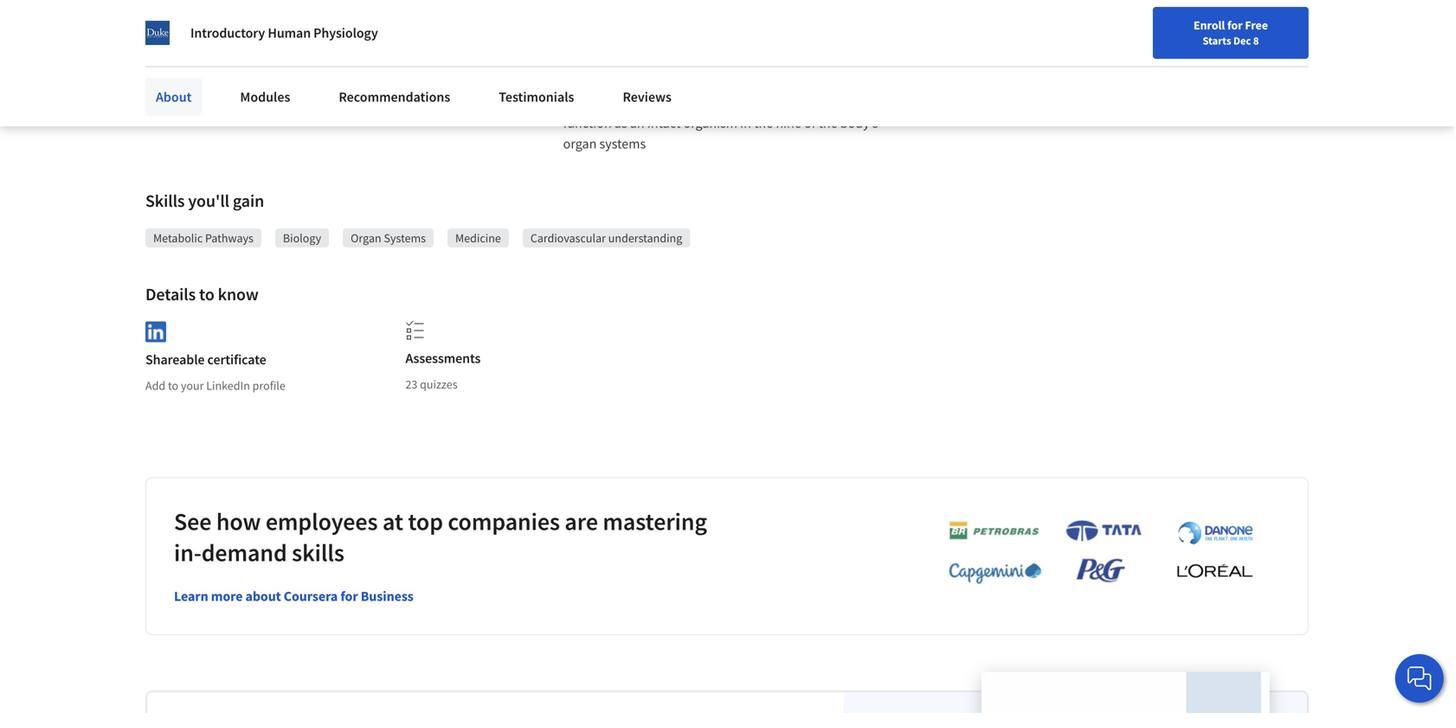 Task type: vqa. For each thing, say whether or not it's contained in the screenshot.
Details
yes



Task type: locate. For each thing, give the bounding box(es) containing it.
free
[[1246, 17, 1269, 33]]

the up as
[[599, 94, 618, 111]]

8
[[1254, 34, 1260, 48]]

1 horizontal spatial organ
[[563, 135, 597, 152]]

concepts
[[654, 94, 706, 111]]

body up body's
[[840, 94, 869, 111]]

you'll up metabolic pathways
[[188, 190, 229, 212]]

the down integrated
[[819, 114, 838, 132]]

add to your linkedin profile
[[145, 378, 286, 394]]

to
[[199, 284, 215, 305], [168, 378, 178, 394]]

0 horizontal spatial basic
[[284, 94, 314, 111]]

organ
[[351, 230, 382, 246]]

medicine
[[456, 230, 501, 246]]

basic inside the apply the basic concepts that govern integrated body function as an intact organism in the nine of the body's organ systems
[[621, 94, 651, 111]]

how up demand
[[216, 507, 261, 537]]

systems down physiology
[[353, 94, 400, 111]]

metabolic
[[153, 230, 203, 246]]

1 vertical spatial of
[[804, 114, 816, 132]]

coursera career certificate image
[[982, 673, 1270, 714]]

0 horizontal spatial of
[[403, 94, 414, 111]]

body's
[[841, 114, 878, 132]]

biology
[[283, 230, 321, 246]]

you'll for what
[[187, 55, 228, 77]]

body left work
[[439, 94, 468, 111]]

0 vertical spatial how
[[235, 94, 260, 111]]

of down integrated
[[804, 114, 816, 132]]

1 vertical spatial for
[[341, 588, 358, 605]]

add
[[145, 378, 166, 394]]

as
[[615, 114, 628, 132]]

about link
[[145, 78, 202, 116]]

coursera
[[284, 588, 338, 605]]

shareable certificate
[[145, 351, 266, 369]]

for
[[1228, 17, 1243, 33], [341, 588, 358, 605]]

how down learn
[[235, 94, 260, 111]]

basic up an
[[621, 94, 651, 111]]

organ right modules link
[[317, 94, 351, 111]]

starts
[[1203, 34, 1232, 48]]

recognize
[[173, 94, 232, 111]]

1 vertical spatial how
[[216, 507, 261, 537]]

to left know
[[199, 284, 215, 305]]

how
[[235, 94, 260, 111], [216, 507, 261, 537]]

0 vertical spatial to
[[199, 284, 215, 305]]

0 horizontal spatial organ
[[317, 94, 351, 111]]

to for know
[[199, 284, 215, 305]]

1 vertical spatial you'll
[[188, 190, 229, 212]]

cardiovascular
[[531, 230, 606, 246]]

you'll
[[187, 55, 228, 77], [188, 190, 229, 212]]

0 vertical spatial for
[[1228, 17, 1243, 33]]

understanding
[[609, 230, 683, 246]]

organ down function
[[563, 135, 597, 152]]

profile
[[253, 378, 286, 394]]

english
[[1123, 19, 1165, 37]]

1 horizontal spatial of
[[804, 114, 816, 132]]

organ inside the apply the basic concepts that govern integrated body function as an intact organism in the nine of the body's organ systems
[[563, 135, 597, 152]]

1 horizontal spatial basic
[[621, 94, 651, 111]]

in
[[741, 114, 752, 132]]

physiology
[[314, 24, 378, 42]]

how inside see how employees at top companies are mastering in-demand skills
[[216, 507, 261, 537]]

of
[[403, 94, 414, 111], [804, 114, 816, 132]]

quizzes
[[420, 377, 458, 392]]

see how employees at top companies are mastering in-demand skills
[[174, 507, 707, 568]]

for left "business"
[[341, 588, 358, 605]]

of left work
[[403, 94, 414, 111]]

to right add
[[168, 378, 178, 394]]

modules link
[[230, 78, 301, 116]]

shareable
[[145, 351, 205, 369]]

1 horizontal spatial for
[[1228, 17, 1243, 33]]

companies
[[448, 507, 560, 537]]

0 horizontal spatial body
[[439, 94, 468, 111]]

recognize how the basic organ systems of the body work
[[173, 94, 503, 111]]

you'll up recognize
[[187, 55, 228, 77]]

basic
[[284, 94, 314, 111], [621, 94, 651, 111]]

1 horizontal spatial to
[[199, 284, 215, 305]]

dec
[[1234, 34, 1252, 48]]

that
[[708, 94, 732, 111]]

systems
[[353, 94, 400, 111], [600, 135, 646, 152]]

what
[[145, 55, 184, 77]]

2 body from the left
[[840, 94, 869, 111]]

2 basic from the left
[[621, 94, 651, 111]]

0 vertical spatial you'll
[[187, 55, 228, 77]]

organ
[[317, 94, 351, 111], [563, 135, 597, 152]]

govern
[[735, 94, 775, 111]]

1 vertical spatial organ
[[563, 135, 597, 152]]

skills you'll gain
[[145, 190, 264, 212]]

enroll
[[1194, 17, 1226, 33]]

None search field
[[247, 11, 662, 45]]

function
[[563, 114, 612, 132]]

basic down human
[[284, 94, 314, 111]]

reviews link
[[613, 78, 682, 116]]

1 horizontal spatial body
[[840, 94, 869, 111]]

coursera enterprise logos image
[[923, 519, 1269, 594]]

are
[[565, 507, 598, 537]]

work
[[471, 94, 500, 111]]

about
[[156, 88, 192, 106]]

systems down as
[[600, 135, 646, 152]]

metabolic pathways
[[153, 230, 254, 246]]

see
[[174, 507, 212, 537]]

body
[[439, 94, 468, 111], [840, 94, 869, 111]]

0 vertical spatial systems
[[353, 94, 400, 111]]

about
[[246, 588, 281, 605]]

1 vertical spatial systems
[[600, 135, 646, 152]]

the
[[262, 94, 282, 111], [417, 94, 436, 111], [599, 94, 618, 111], [754, 114, 773, 132], [819, 114, 838, 132]]

for up dec
[[1228, 17, 1243, 33]]

1 horizontal spatial systems
[[600, 135, 646, 152]]

0 horizontal spatial to
[[168, 378, 178, 394]]

1 vertical spatial to
[[168, 378, 178, 394]]



Task type: describe. For each thing, give the bounding box(es) containing it.
the right in
[[754, 114, 773, 132]]

recommendations
[[339, 88, 451, 106]]

know
[[218, 284, 259, 305]]

at
[[383, 507, 403, 537]]

an
[[630, 114, 645, 132]]

business
[[361, 588, 414, 605]]

show notifications image
[[1221, 22, 1242, 42]]

pathways
[[205, 230, 254, 246]]

intact
[[648, 114, 681, 132]]

how for recognize
[[235, 94, 260, 111]]

details
[[145, 284, 196, 305]]

0 horizontal spatial for
[[341, 588, 358, 605]]

integrated
[[777, 94, 837, 111]]

1 body from the left
[[439, 94, 468, 111]]

what you'll learn
[[145, 55, 269, 77]]

gain
[[233, 190, 264, 212]]

organ systems
[[351, 230, 426, 246]]

learn
[[232, 55, 269, 77]]

to for your
[[168, 378, 178, 394]]

modules
[[240, 88, 290, 106]]

how for see
[[216, 507, 261, 537]]

mastering
[[603, 507, 707, 537]]

nine
[[776, 114, 802, 132]]

23
[[406, 377, 418, 392]]

testimonials
[[499, 88, 574, 106]]

for inside enroll for free starts dec 8
[[1228, 17, 1243, 33]]

apply the basic concepts that govern integrated body function as an intact organism in the nine of the body's organ systems
[[563, 94, 881, 152]]

employees
[[266, 507, 378, 537]]

1 basic from the left
[[284, 94, 314, 111]]

your
[[181, 378, 204, 394]]

skills
[[145, 190, 185, 212]]

0 vertical spatial organ
[[317, 94, 351, 111]]

cardiovascular understanding
[[531, 230, 683, 246]]

human
[[268, 24, 311, 42]]

organism
[[684, 114, 738, 132]]

chat with us image
[[1406, 665, 1434, 693]]

certificate
[[207, 351, 266, 369]]

reviews
[[623, 88, 672, 106]]

in-
[[174, 538, 202, 568]]

0 horizontal spatial systems
[[353, 94, 400, 111]]

the left work
[[417, 94, 436, 111]]

duke university image
[[145, 21, 170, 45]]

introductory
[[191, 24, 265, 42]]

apply
[[563, 94, 596, 111]]

you'll for skills
[[188, 190, 229, 212]]

skills
[[292, 538, 344, 568]]

body inside the apply the basic concepts that govern integrated body function as an intact organism in the nine of the body's organ systems
[[840, 94, 869, 111]]

23 quizzes
[[406, 377, 458, 392]]

introductory human physiology
[[191, 24, 378, 42]]

learn more about coursera for business
[[174, 588, 414, 605]]

of inside the apply the basic concepts that govern integrated body function as an intact organism in the nine of the body's organ systems
[[804, 114, 816, 132]]

more
[[211, 588, 243, 605]]

learn
[[174, 588, 208, 605]]

demand
[[202, 538, 287, 568]]

learn more about coursera for business link
[[174, 588, 414, 605]]

recommendations link
[[329, 78, 461, 116]]

enroll for free starts dec 8
[[1194, 17, 1269, 48]]

systems
[[384, 230, 426, 246]]

details to know
[[145, 284, 259, 305]]

the down learn
[[262, 94, 282, 111]]

testimonials link
[[489, 78, 585, 116]]

linkedin
[[206, 378, 250, 394]]

assessments
[[406, 350, 481, 367]]

systems inside the apply the basic concepts that govern integrated body function as an intact organism in the nine of the body's organ systems
[[600, 135, 646, 152]]

top
[[408, 507, 443, 537]]

english button
[[1091, 0, 1196, 56]]

0 vertical spatial of
[[403, 94, 414, 111]]



